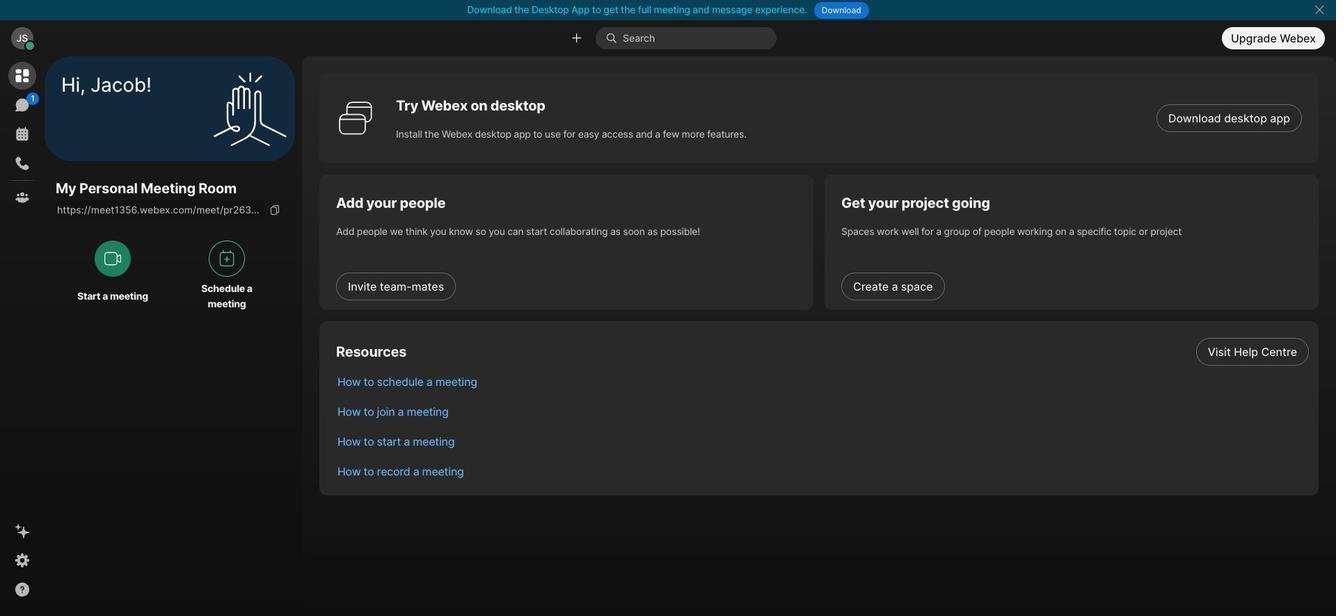 Task type: locate. For each thing, give the bounding box(es) containing it.
None text field
[[56, 201, 264, 220]]

4 list item from the top
[[326, 427, 1319, 456]]

list item
[[326, 337, 1319, 367], [326, 367, 1319, 397], [326, 397, 1319, 427], [326, 427, 1319, 456], [326, 456, 1319, 486]]

navigation
[[0, 56, 45, 617]]



Task type: describe. For each thing, give the bounding box(es) containing it.
2 list item from the top
[[326, 367, 1319, 397]]

cancel_16 image
[[1314, 4, 1325, 15]]

3 list item from the top
[[326, 397, 1319, 427]]

1 list item from the top
[[326, 337, 1319, 367]]

5 list item from the top
[[326, 456, 1319, 486]]

two hands high-fiving image
[[208, 67, 292, 151]]

webex tab list
[[8, 62, 39, 212]]



Task type: vqa. For each thing, say whether or not it's contained in the screenshot.
Messages list
no



